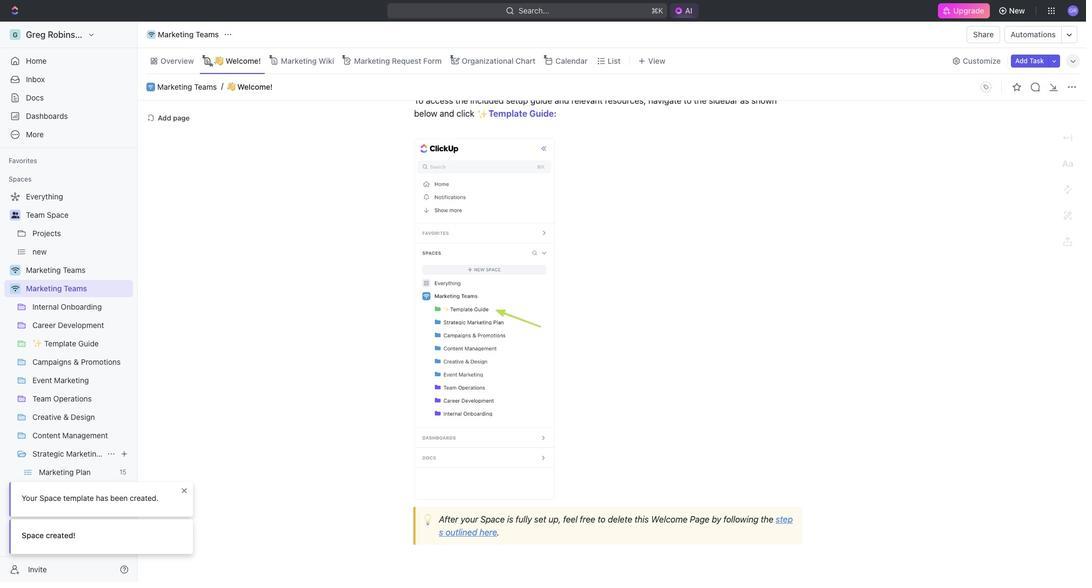 Task type: describe. For each thing, give the bounding box(es) containing it.
add task button
[[1012, 54, 1049, 67]]

content management
[[32, 431, 108, 440]]

add for add page
[[158, 113, 171, 122]]

👋 welcome! link
[[212, 53, 261, 68]]

greg robinson's workspace
[[26, 30, 139, 39]]

resources,
[[605, 96, 646, 105]]

dropdown menu image
[[978, 78, 995, 96]]

guide:
[[530, 109, 557, 118]]

created!
[[46, 531, 76, 540]]

wifi image inside sidebar navigation
[[11, 285, 19, 292]]

teams up 👋 welcome! link
[[196, 30, 219, 39]]

gr button
[[1065, 2, 1082, 19]]

setup
[[506, 96, 528, 105]]

teams for marketing teams link underneath new link
[[63, 265, 86, 275]]

event marketing
[[32, 376, 89, 385]]

sidebar navigation
[[0, 22, 140, 582]]

marketing inside marketing plan link
[[39, 468, 74, 477]]

after your space is fully set up, feel free to delete this welcome page by following the
[[439, 515, 776, 525]]

gr
[[1070, 7, 1077, 14]]

add page
[[158, 113, 190, 122]]

marketing teams up the "overview"
[[158, 30, 219, 39]]

set
[[534, 515, 547, 525]]

operations
[[53, 394, 92, 403]]

favorites
[[9, 157, 37, 165]]

marketing wiki link
[[279, 53, 334, 68]]

wifi image inside marketing teams link
[[148, 32, 155, 37]]

0 vertical spatial wifi image
[[148, 85, 154, 89]]

invite
[[28, 565, 47, 574]]

form
[[423, 56, 442, 65]]

marketing request form link
[[352, 53, 442, 68]]

campaigns & promotions link
[[32, 354, 131, 371]]

teams for marketing teams link underneath the "overview"
[[194, 82, 217, 91]]

up,
[[549, 515, 561, 525]]

been
[[110, 494, 128, 503]]

1 horizontal spatial the
[[694, 96, 707, 105]]

dashboards
[[26, 111, 68, 121]]

✨ template guide link
[[32, 335, 131, 352]]

career development
[[32, 321, 104, 330]]

0 horizontal spatial the
[[456, 96, 468, 105]]

development
[[58, 321, 104, 330]]

teams for marketing teams link above onboarding
[[64, 284, 87, 293]]

overview
[[161, 56, 194, 65]]

marketing up the "overview"
[[158, 30, 194, 39]]

0 vertical spatial plan
[[103, 449, 118, 458]]

here
[[480, 528, 497, 538]]

marketing teams up internal onboarding
[[26, 284, 87, 293]]

free
[[580, 515, 596, 525]]

your
[[461, 515, 478, 525]]

s
[[439, 528, 444, 538]]

is
[[507, 515, 514, 525]]

0 vertical spatial welcome!
[[226, 56, 261, 65]]

step s outlined here
[[439, 515, 793, 538]]

guide
[[78, 339, 99, 348]]

add task
[[1016, 56, 1044, 65]]

✨ template guide:
[[477, 109, 557, 119]]

outlined
[[446, 528, 477, 538]]

marketing inside marketing wiki link
[[281, 56, 317, 65]]

💡
[[422, 514, 434, 525]]

this
[[635, 515, 649, 525]]

customize button
[[949, 53, 1004, 68]]

marketing plan link
[[39, 464, 115, 481]]

strategic marketing plan link
[[32, 445, 118, 463]]

marketing request form
[[354, 56, 442, 65]]

marketing inside 'marketing request form' link
[[354, 56, 390, 65]]

workspace
[[94, 30, 139, 39]]

as
[[741, 96, 749, 105]]

view
[[648, 56, 666, 65]]

.
[[497, 528, 502, 538]]

template
[[63, 494, 94, 503]]

1 vertical spatial welcome!
[[237, 82, 273, 91]]

created.
[[130, 494, 159, 503]]

sidebar
[[709, 96, 738, 105]]

new link
[[32, 243, 131, 261]]

greg
[[26, 30, 46, 39]]

0 horizontal spatial wifi image
[[11, 267, 19, 274]]

robinson's
[[48, 30, 92, 39]]

navigate
[[649, 96, 682, 105]]

step s outlined here link
[[439, 515, 793, 538]]

feel
[[563, 515, 578, 525]]

upgrade
[[954, 6, 985, 15]]

included
[[471, 96, 504, 105]]

spaces
[[9, 175, 32, 183]]

0 vertical spatial 👋
[[214, 56, 224, 65]]

everything link
[[4, 188, 131, 205]]

delete
[[608, 515, 633, 525]]

marketing wiki
[[281, 56, 334, 65]]

new button
[[994, 2, 1032, 19]]

marketing teams down the "overview"
[[157, 82, 217, 91]]

page
[[173, 113, 190, 122]]

team space link
[[26, 207, 131, 224]]

view button
[[634, 48, 670, 74]]

click
[[457, 109, 475, 118]]

search...
[[519, 6, 549, 15]]

career development link
[[32, 317, 131, 334]]

event
[[32, 376, 52, 385]]

ai
[[685, 6, 693, 15]]

access
[[426, 96, 453, 105]]

tree inside sidebar navigation
[[4, 188, 133, 536]]

design
[[71, 412, 95, 422]]

& for campaigns
[[74, 357, 79, 367]]

to
[[414, 96, 424, 105]]

management
[[62, 431, 108, 440]]



Task type: vqa. For each thing, say whether or not it's contained in the screenshot.
"pizza slice" icon
no



Task type: locate. For each thing, give the bounding box(es) containing it.
overview link
[[158, 53, 194, 68]]

marketing down the new
[[26, 265, 61, 275]]

user group image
[[11, 212, 19, 218]]

&
[[74, 357, 79, 367], [63, 412, 69, 422]]

template inside sidebar navigation
[[44, 339, 76, 348]]

template for guide:
[[489, 109, 528, 118]]

1 horizontal spatial add
[[1016, 56, 1028, 65]]

marketing teams link
[[144, 28, 222, 41], [157, 82, 217, 92], [26, 262, 131, 279], [26, 280, 131, 297]]

campaigns
[[32, 357, 72, 367]]

0 vertical spatial wifi image
[[148, 32, 155, 37]]

marketing inside event marketing link
[[54, 376, 89, 385]]

projects link
[[32, 225, 131, 242]]

& down ✨ template guide link
[[74, 357, 79, 367]]

career
[[32, 321, 56, 330]]

template down setup
[[489, 109, 528, 118]]

add left task at the top right of page
[[1016, 56, 1028, 65]]

team operations link
[[32, 390, 131, 408]]

1 vertical spatial team
[[32, 394, 51, 403]]

team right the user group icon
[[26, 210, 45, 219]]

1 vertical spatial wifi image
[[11, 267, 19, 274]]

marketing down overview link
[[157, 82, 192, 91]]

1 horizontal spatial and
[[555, 96, 569, 105]]

more
[[26, 130, 44, 139]]

add inside button
[[1016, 56, 1028, 65]]

to right free
[[598, 515, 606, 525]]

add
[[1016, 56, 1028, 65], [158, 113, 171, 122]]

new
[[32, 247, 47, 256]]

to
[[684, 96, 692, 105], [598, 515, 606, 525]]

✨ down included
[[477, 110, 488, 119]]

0 horizontal spatial 👋
[[214, 56, 224, 65]]

wifi image
[[148, 85, 154, 89], [11, 285, 19, 292]]

1 horizontal spatial ✨
[[477, 110, 488, 119]]

0 vertical spatial 👋 welcome!
[[214, 56, 261, 65]]

1 vertical spatial to
[[598, 515, 606, 525]]

team for team space
[[26, 210, 45, 219]]

internal
[[32, 302, 59, 311]]

0 vertical spatial to
[[684, 96, 692, 105]]

everything
[[26, 192, 63, 201]]

creative & design
[[32, 412, 95, 422]]

0 vertical spatial and
[[555, 96, 569, 105]]

space left created!
[[22, 531, 44, 540]]

campaigns & promotions
[[32, 357, 121, 367]]

shown
[[752, 96, 777, 105]]

0 horizontal spatial ✨
[[32, 339, 42, 348]]

ai button
[[670, 3, 699, 18]]

0 vertical spatial template
[[489, 109, 528, 118]]

& left design
[[63, 412, 69, 422]]

marketing left wiki
[[281, 56, 317, 65]]

marketing teams link down new link
[[26, 262, 131, 279]]

projects
[[32, 229, 61, 238]]

✨ template guide
[[32, 339, 99, 348]]

1 vertical spatial 👋
[[227, 82, 236, 91]]

marketing down content management link
[[66, 449, 101, 458]]

internal onboarding link
[[32, 298, 131, 316]]

greg robinson's workspace, , element
[[10, 29, 21, 40]]

request
[[392, 56, 421, 65]]

1 horizontal spatial plan
[[103, 449, 118, 458]]

inbox link
[[4, 71, 133, 88]]

the left sidebar
[[694, 96, 707, 105]]

1 vertical spatial ✨
[[32, 339, 42, 348]]

0 horizontal spatial &
[[63, 412, 69, 422]]

strategic
[[32, 449, 64, 458]]

below
[[414, 109, 438, 118]]

1 vertical spatial add
[[158, 113, 171, 122]]

1 horizontal spatial wifi image
[[148, 32, 155, 37]]

calendar link
[[554, 53, 588, 68]]

by
[[712, 515, 722, 525]]

0 horizontal spatial to
[[598, 515, 606, 525]]

plan
[[103, 449, 118, 458], [76, 468, 91, 477]]

1 vertical spatial &
[[63, 412, 69, 422]]

tree
[[4, 188, 133, 536]]

1 horizontal spatial template
[[489, 109, 528, 118]]

wiki
[[319, 56, 334, 65]]

1 vertical spatial 👋 welcome!
[[227, 82, 273, 91]]

& inside creative & design link
[[63, 412, 69, 422]]

👋 down 👋 welcome! link
[[227, 82, 236, 91]]

✨ inside ✨ template guide:
[[477, 110, 488, 119]]

1 horizontal spatial wifi image
[[148, 85, 154, 89]]

1 vertical spatial wifi image
[[11, 285, 19, 292]]

list
[[608, 56, 621, 65]]

0 horizontal spatial template
[[44, 339, 76, 348]]

marketing teams link up onboarding
[[26, 280, 131, 297]]

customize
[[963, 56, 1001, 65]]

marketing left request
[[354, 56, 390, 65]]

0 vertical spatial &
[[74, 357, 79, 367]]

✨ for ✨ template guide:
[[477, 110, 488, 119]]

dashboards link
[[4, 108, 133, 125]]

marketing inside strategic marketing plan link
[[66, 449, 101, 458]]

space down everything link
[[47, 210, 69, 219]]

marketing teams link up the "overview"
[[144, 28, 222, 41]]

creative
[[32, 412, 61, 422]]

marketing up operations
[[54, 376, 89, 385]]

space created!
[[22, 531, 76, 540]]

👋 welcome!
[[214, 56, 261, 65], [227, 82, 273, 91]]

home
[[26, 56, 47, 65]]

0 horizontal spatial plan
[[76, 468, 91, 477]]

0 horizontal spatial and
[[440, 109, 454, 118]]

add for add task
[[1016, 56, 1028, 65]]

and right guide
[[555, 96, 569, 105]]

the left step at the right
[[761, 515, 774, 525]]

teams
[[196, 30, 219, 39], [194, 82, 217, 91], [63, 265, 86, 275], [64, 284, 87, 293]]

0 vertical spatial ✨
[[477, 110, 488, 119]]

wifi image
[[148, 32, 155, 37], [11, 267, 19, 274]]

1 horizontal spatial 👋
[[227, 82, 236, 91]]

content management link
[[32, 427, 131, 444]]

15
[[119, 468, 126, 476]]

and
[[555, 96, 569, 105], [440, 109, 454, 118]]

team down "event"
[[32, 394, 51, 403]]

welcome!
[[226, 56, 261, 65], [237, 82, 273, 91]]

marketing teams down the new
[[26, 265, 86, 275]]

organizational chart link
[[460, 53, 536, 68]]

👋 right the "overview"
[[214, 56, 224, 65]]

1 vertical spatial template
[[44, 339, 76, 348]]

guide
[[531, 96, 553, 105]]

plan down strategic marketing plan link
[[76, 468, 91, 477]]

automations button
[[1006, 26, 1062, 43]]

0 vertical spatial team
[[26, 210, 45, 219]]

template for guide
[[44, 339, 76, 348]]

1 vertical spatial and
[[440, 109, 454, 118]]

1 horizontal spatial &
[[74, 357, 79, 367]]

marketing up internal at bottom left
[[26, 284, 62, 293]]

👋
[[214, 56, 224, 65], [227, 82, 236, 91]]

& for creative
[[63, 412, 69, 422]]

calendar
[[556, 56, 588, 65]]

teams down new link
[[63, 265, 86, 275]]

teams down 👋 welcome! link
[[194, 82, 217, 91]]

team
[[26, 210, 45, 219], [32, 394, 51, 403]]

template down the career development
[[44, 339, 76, 348]]

add left "page"
[[158, 113, 171, 122]]

the
[[456, 96, 468, 105], [694, 96, 707, 105], [761, 515, 774, 525]]

event marketing link
[[32, 372, 131, 389]]

space up here
[[481, 515, 505, 525]]

plan down management
[[103, 449, 118, 458]]

share
[[974, 30, 994, 39]]

marketing teams link down the "overview"
[[157, 82, 217, 92]]

marketing down strategic
[[39, 468, 74, 477]]

the up the click
[[456, 96, 468, 105]]

template inside ✨ template guide:
[[489, 109, 528, 118]]

internal onboarding
[[32, 302, 102, 311]]

and down access
[[440, 109, 454, 118]]

✨ down career
[[32, 339, 42, 348]]

space inside sidebar navigation
[[47, 210, 69, 219]]

promotions
[[81, 357, 121, 367]]

new
[[1010, 6, 1026, 15]]

more button
[[4, 126, 133, 143]]

1 horizontal spatial to
[[684, 96, 692, 105]]

tree containing everything
[[4, 188, 133, 536]]

✨ for ✨ template guide
[[32, 339, 42, 348]]

0 horizontal spatial add
[[158, 113, 171, 122]]

teams up onboarding
[[64, 284, 87, 293]]

g
[[13, 31, 18, 39]]

team for team operations
[[32, 394, 51, 403]]

to inside to access the included setup guide and relevant resources, navigate to the sidebar as shown below and click
[[684, 96, 692, 105]]

0 vertical spatial add
[[1016, 56, 1028, 65]]

✨
[[477, 110, 488, 119], [32, 339, 42, 348]]

✨ inside tree
[[32, 339, 42, 348]]

content
[[32, 431, 60, 440]]

home link
[[4, 52, 133, 70]]

onboarding
[[61, 302, 102, 311]]

0 horizontal spatial wifi image
[[11, 285, 19, 292]]

2 horizontal spatial the
[[761, 515, 774, 525]]

& inside campaigns & promotions link
[[74, 357, 79, 367]]

view button
[[634, 53, 670, 68]]

1 vertical spatial plan
[[76, 468, 91, 477]]

to right navigate
[[684, 96, 692, 105]]

chart
[[516, 56, 536, 65]]

docs link
[[4, 89, 133, 106]]

to access the included setup guide and relevant resources, navigate to the sidebar as shown below and click
[[414, 96, 779, 118]]

⌘k
[[652, 6, 663, 15]]

space right the your
[[39, 494, 61, 503]]



